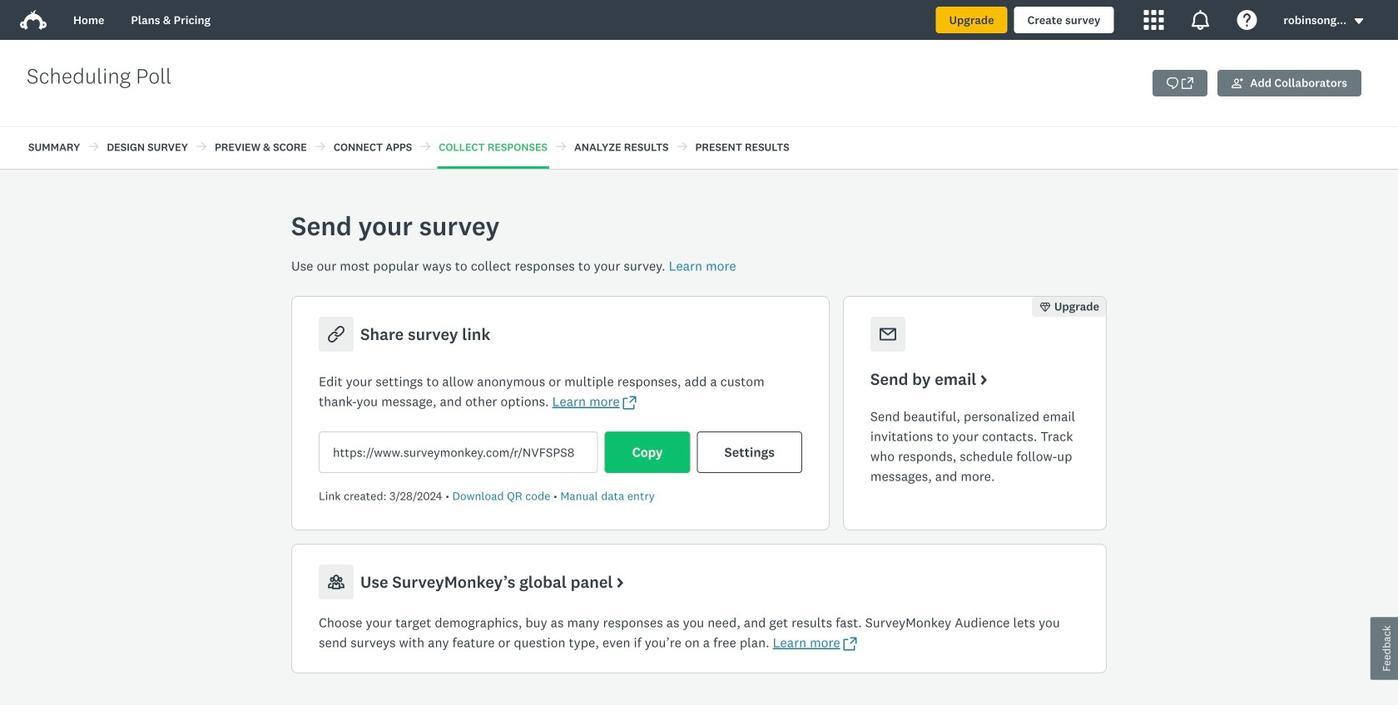 Task type: locate. For each thing, give the bounding box(es) containing it.
email image
[[880, 326, 896, 343]]

products icon image
[[1144, 10, 1164, 30], [1144, 10, 1164, 30]]

0 horizontal spatial new tab image
[[623, 397, 636, 410]]

0 horizontal spatial new tab image
[[623, 397, 636, 410]]

1 brand logo image from the top
[[20, 7, 47, 33]]

comment image
[[1167, 77, 1179, 89]]

notification center icon image
[[1191, 10, 1211, 30]]

1 vertical spatial new tab image
[[844, 638, 857, 651]]

dropdown arrow icon image
[[1353, 15, 1365, 27], [1355, 18, 1364, 24]]

new tab image
[[623, 397, 636, 410], [844, 638, 857, 651]]

0 vertical spatial new tab image
[[623, 397, 636, 410]]

1 vertical spatial new tab image
[[844, 638, 857, 651]]

None field
[[319, 432, 598, 474]]

0 vertical spatial new tab image
[[623, 397, 636, 410]]

this link opens in a new tab image
[[1182, 77, 1194, 89], [1182, 77, 1194, 89]]

new tab image
[[623, 397, 636, 410], [844, 638, 857, 651]]

brand logo image
[[20, 7, 47, 33], [20, 10, 47, 30]]



Task type: vqa. For each thing, say whether or not it's contained in the screenshot.
the Email 'image'
yes



Task type: describe. For each thing, give the bounding box(es) containing it.
1 horizontal spatial new tab image
[[844, 638, 857, 651]]

help icon image
[[1237, 10, 1257, 30]]

link image
[[328, 326, 345, 343]]

1 horizontal spatial new tab image
[[844, 638, 857, 651]]

2 brand logo image from the top
[[20, 10, 47, 30]]



